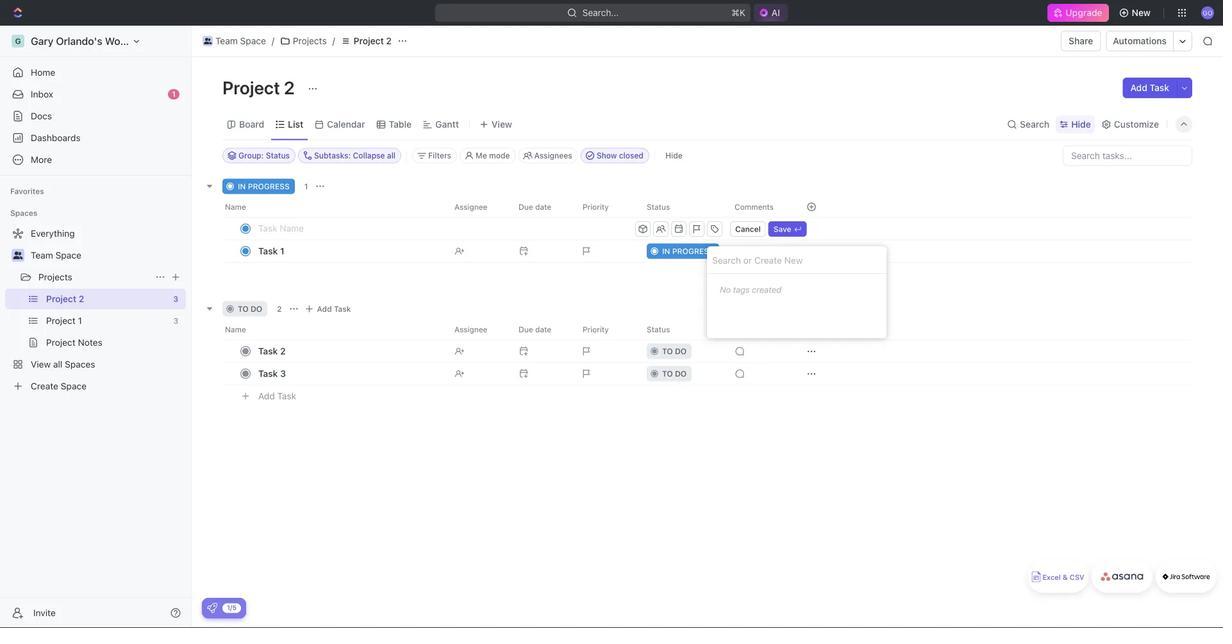 Task type: describe. For each thing, give the bounding box(es) containing it.
onboarding checklist button element
[[207, 603, 217, 613]]

task 1
[[259, 246, 285, 256]]

in progress
[[238, 182, 290, 191]]

gantt
[[436, 119, 459, 130]]

1 horizontal spatial add task
[[317, 304, 351, 313]]

add task for bottom add task button
[[259, 391, 296, 401]]

task up do at the top
[[259, 246, 278, 256]]

search button
[[1004, 115, 1054, 133]]

project 2 link
[[338, 33, 395, 49]]

table
[[389, 119, 412, 130]]

1 vertical spatial team space link
[[31, 245, 183, 266]]

hide button
[[661, 148, 688, 163]]

to do
[[238, 304, 262, 313]]

1 vertical spatial project 2
[[223, 77, 299, 98]]

no tags created
[[720, 285, 782, 295]]

add for bottom add task button
[[259, 391, 275, 401]]

0 vertical spatial space
[[240, 36, 266, 46]]

sidebar navigation
[[0, 26, 192, 628]]

csv
[[1071, 573, 1085, 582]]

Search or Create New text field
[[708, 246, 887, 274]]

home link
[[5, 62, 186, 83]]

created
[[752, 285, 782, 295]]

team inside sidebar "navigation"
[[31, 250, 53, 260]]

1 horizontal spatial team space link
[[200, 33, 269, 49]]

1 horizontal spatial projects
[[293, 36, 327, 46]]

calendar
[[327, 119, 365, 130]]

hide button
[[1057, 115, 1096, 133]]

0 vertical spatial add task button
[[1124, 78, 1178, 98]]

0 horizontal spatial project
[[223, 77, 280, 98]]

1 vertical spatial add task button
[[302, 301, 356, 317]]

1 horizontal spatial project
[[354, 36, 384, 46]]

new
[[1133, 7, 1151, 18]]

hide inside dropdown button
[[1072, 119, 1092, 130]]

projects inside sidebar "navigation"
[[38, 272, 72, 282]]

board link
[[237, 115, 264, 133]]

favorites
[[10, 187, 44, 196]]

customize
[[1115, 119, 1160, 130]]

progress
[[248, 182, 290, 191]]

task left "3"
[[259, 368, 278, 379]]

1 vertical spatial projects link
[[38, 267, 150, 287]]

new button
[[1115, 3, 1159, 23]]

board
[[239, 119, 264, 130]]

1 inside sidebar "navigation"
[[172, 89, 176, 98]]

1 horizontal spatial project 2
[[354, 36, 392, 46]]

home
[[31, 67, 55, 78]]



Task type: locate. For each thing, give the bounding box(es) containing it.
customize button
[[1098, 115, 1164, 133]]

cancel
[[736, 225, 761, 234]]

onboarding checklist button image
[[207, 603, 217, 613]]

1 horizontal spatial user group image
[[204, 38, 212, 44]]

user group image inside sidebar "navigation"
[[13, 251, 23, 259]]

hide
[[1072, 119, 1092, 130], [666, 151, 683, 160]]

1 horizontal spatial 1
[[280, 246, 285, 256]]

/
[[272, 36, 275, 46], [333, 36, 335, 46]]

add task up task 2 link
[[317, 304, 351, 313]]

task down "3"
[[277, 391, 296, 401]]

share
[[1069, 36, 1094, 46]]

task up task 3
[[259, 346, 278, 356]]

1 horizontal spatial add
[[317, 304, 332, 313]]

1 vertical spatial team space
[[31, 250, 81, 260]]

1 horizontal spatial projects link
[[277, 33, 330, 49]]

2 vertical spatial add task
[[259, 391, 296, 401]]

0 vertical spatial user group image
[[204, 38, 212, 44]]

add task down task 3
[[259, 391, 296, 401]]

1 horizontal spatial space
[[240, 36, 266, 46]]

0 horizontal spatial add
[[259, 391, 275, 401]]

do
[[251, 304, 262, 313]]

1/5
[[227, 604, 237, 611]]

0 vertical spatial project 2
[[354, 36, 392, 46]]

0 vertical spatial project
[[354, 36, 384, 46]]

team
[[216, 36, 238, 46], [31, 250, 53, 260]]

save button
[[769, 221, 807, 237]]

0 horizontal spatial 1
[[172, 89, 176, 98]]

task 1 link
[[255, 242, 445, 260]]

team space
[[216, 36, 266, 46], [31, 250, 81, 260]]

no
[[720, 285, 731, 295]]

add task button
[[1124, 78, 1178, 98], [302, 301, 356, 317], [253, 388, 302, 404]]

spaces
[[10, 208, 37, 217]]

task 3
[[259, 368, 286, 379]]

⌘k
[[732, 7, 746, 18]]

Task Name text field
[[259, 218, 633, 238]]

assignees
[[535, 151, 573, 160]]

0 vertical spatial team space link
[[200, 33, 269, 49]]

calendar link
[[325, 115, 365, 133]]

2 horizontal spatial 1
[[305, 182, 308, 191]]

task up customize
[[1151, 82, 1170, 93]]

1 vertical spatial project
[[223, 77, 280, 98]]

team space inside sidebar "navigation"
[[31, 250, 81, 260]]

hide inside button
[[666, 151, 683, 160]]

0 vertical spatial hide
[[1072, 119, 1092, 130]]

0 vertical spatial 1
[[172, 89, 176, 98]]

list
[[288, 119, 304, 130]]

0 horizontal spatial team
[[31, 250, 53, 260]]

0 horizontal spatial space
[[56, 250, 81, 260]]

excel
[[1043, 573, 1061, 582]]

1 vertical spatial hide
[[666, 151, 683, 160]]

automations
[[1114, 36, 1168, 46]]

team space link
[[200, 33, 269, 49], [31, 245, 183, 266]]

2 vertical spatial add
[[259, 391, 275, 401]]

tree inside sidebar "navigation"
[[5, 223, 186, 396]]

1 vertical spatial projects
[[38, 272, 72, 282]]

1 vertical spatial team
[[31, 250, 53, 260]]

0 horizontal spatial user group image
[[13, 251, 23, 259]]

projects
[[293, 36, 327, 46], [38, 272, 72, 282]]

dashboards
[[31, 132, 81, 143]]

0 vertical spatial add task
[[1131, 82, 1170, 93]]

share button
[[1062, 31, 1102, 51]]

Search tasks... text field
[[1064, 146, 1193, 165]]

0 vertical spatial projects link
[[277, 33, 330, 49]]

space inside sidebar "navigation"
[[56, 250, 81, 260]]

add task button up customize
[[1124, 78, 1178, 98]]

0 horizontal spatial /
[[272, 36, 275, 46]]

task
[[1151, 82, 1170, 93], [259, 246, 278, 256], [334, 304, 351, 313], [259, 346, 278, 356], [259, 368, 278, 379], [277, 391, 296, 401]]

&
[[1063, 573, 1069, 582]]

task up task 2 link
[[334, 304, 351, 313]]

0 vertical spatial add
[[1131, 82, 1148, 93]]

project 2
[[354, 36, 392, 46], [223, 77, 299, 98]]

add task up customize
[[1131, 82, 1170, 93]]

1 vertical spatial add
[[317, 304, 332, 313]]

add task button down task 3
[[253, 388, 302, 404]]

0 horizontal spatial hide
[[666, 151, 683, 160]]

list link
[[286, 115, 304, 133]]

add
[[1131, 82, 1148, 93], [317, 304, 332, 313], [259, 391, 275, 401]]

upgrade link
[[1048, 4, 1110, 22]]

1 vertical spatial user group image
[[13, 251, 23, 259]]

0 horizontal spatial team space link
[[31, 245, 183, 266]]

1 horizontal spatial /
[[333, 36, 335, 46]]

2
[[386, 36, 392, 46], [284, 77, 295, 98], [277, 304, 282, 313], [280, 346, 286, 356]]

assignees button
[[519, 148, 578, 163]]

1 horizontal spatial team
[[216, 36, 238, 46]]

search
[[1021, 119, 1050, 130]]

1
[[172, 89, 176, 98], [305, 182, 308, 191], [280, 246, 285, 256]]

0 horizontal spatial projects
[[38, 272, 72, 282]]

automations button
[[1107, 31, 1174, 51]]

save
[[774, 225, 792, 234]]

add down task 3
[[259, 391, 275, 401]]

gantt link
[[433, 115, 459, 133]]

task 2
[[259, 346, 286, 356]]

in
[[238, 182, 246, 191]]

1 horizontal spatial hide
[[1072, 119, 1092, 130]]

excel & csv link
[[1028, 561, 1089, 593]]

0 vertical spatial team space
[[216, 36, 266, 46]]

table link
[[387, 115, 412, 133]]

task 2 link
[[255, 342, 445, 361]]

2 vertical spatial 1
[[280, 246, 285, 256]]

0 horizontal spatial add task
[[259, 391, 296, 401]]

projects link
[[277, 33, 330, 49], [38, 267, 150, 287]]

add task for the topmost add task button
[[1131, 82, 1170, 93]]

search...
[[583, 7, 619, 18]]

1 vertical spatial 1
[[305, 182, 308, 191]]

dashboards link
[[5, 128, 186, 148]]

add up task 2 link
[[317, 304, 332, 313]]

cancel button
[[731, 221, 766, 237]]

docs
[[31, 111, 52, 121]]

0 horizontal spatial team space
[[31, 250, 81, 260]]

2 / from the left
[[333, 36, 335, 46]]

add for the topmost add task button
[[1131, 82, 1148, 93]]

add task
[[1131, 82, 1170, 93], [317, 304, 351, 313], [259, 391, 296, 401]]

0 vertical spatial team
[[216, 36, 238, 46]]

favorites button
[[5, 183, 49, 199]]

tags
[[734, 285, 750, 295]]

space
[[240, 36, 266, 46], [56, 250, 81, 260]]

1 vertical spatial add task
[[317, 304, 351, 313]]

project
[[354, 36, 384, 46], [223, 77, 280, 98]]

excel & csv
[[1043, 573, 1085, 582]]

0 vertical spatial projects
[[293, 36, 327, 46]]

2 vertical spatial add task button
[[253, 388, 302, 404]]

docs link
[[5, 106, 186, 126]]

to
[[238, 304, 249, 313]]

inbox
[[31, 89, 53, 99]]

tree containing team space
[[5, 223, 186, 396]]

add up customize
[[1131, 82, 1148, 93]]

add task button up task 2 link
[[302, 301, 356, 317]]

0 horizontal spatial projects link
[[38, 267, 150, 287]]

1 vertical spatial space
[[56, 250, 81, 260]]

1 / from the left
[[272, 36, 275, 46]]

1 horizontal spatial team space
[[216, 36, 266, 46]]

invite
[[33, 607, 56, 618]]

3
[[280, 368, 286, 379]]

2 horizontal spatial add
[[1131, 82, 1148, 93]]

0 horizontal spatial project 2
[[223, 77, 299, 98]]

user group image
[[204, 38, 212, 44], [13, 251, 23, 259]]

2 horizontal spatial add task
[[1131, 82, 1170, 93]]

tree
[[5, 223, 186, 396]]

task 3 link
[[255, 364, 445, 383]]

upgrade
[[1066, 7, 1103, 18]]



Task type: vqa. For each thing, say whether or not it's contained in the screenshot.
Task 2 LINK
yes



